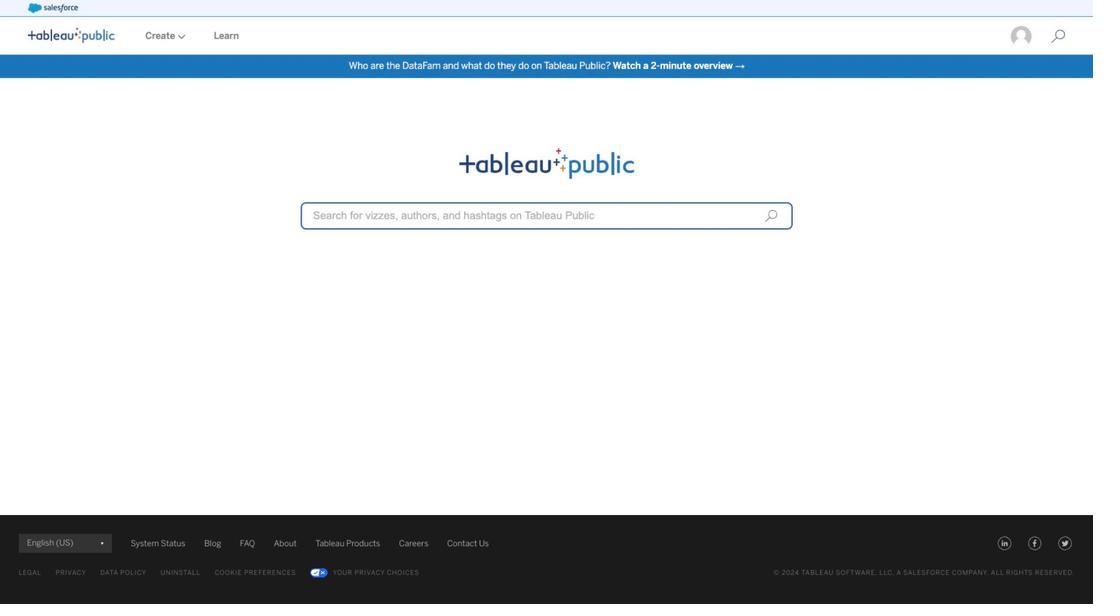 Task type: describe. For each thing, give the bounding box(es) containing it.
go to search image
[[1038, 29, 1080, 43]]

salesforce logo image
[[28, 4, 78, 13]]

search image
[[765, 210, 778, 223]]



Task type: locate. For each thing, give the bounding box(es) containing it.
Search input field
[[301, 202, 793, 230]]

selected language element
[[27, 535, 104, 553]]

create image
[[175, 34, 186, 39]]

logo image
[[28, 28, 115, 43]]

gary.orlando image
[[1011, 25, 1033, 48]]



Task type: vqa. For each thing, say whether or not it's contained in the screenshot.
SALESFORCE LOGO
yes



